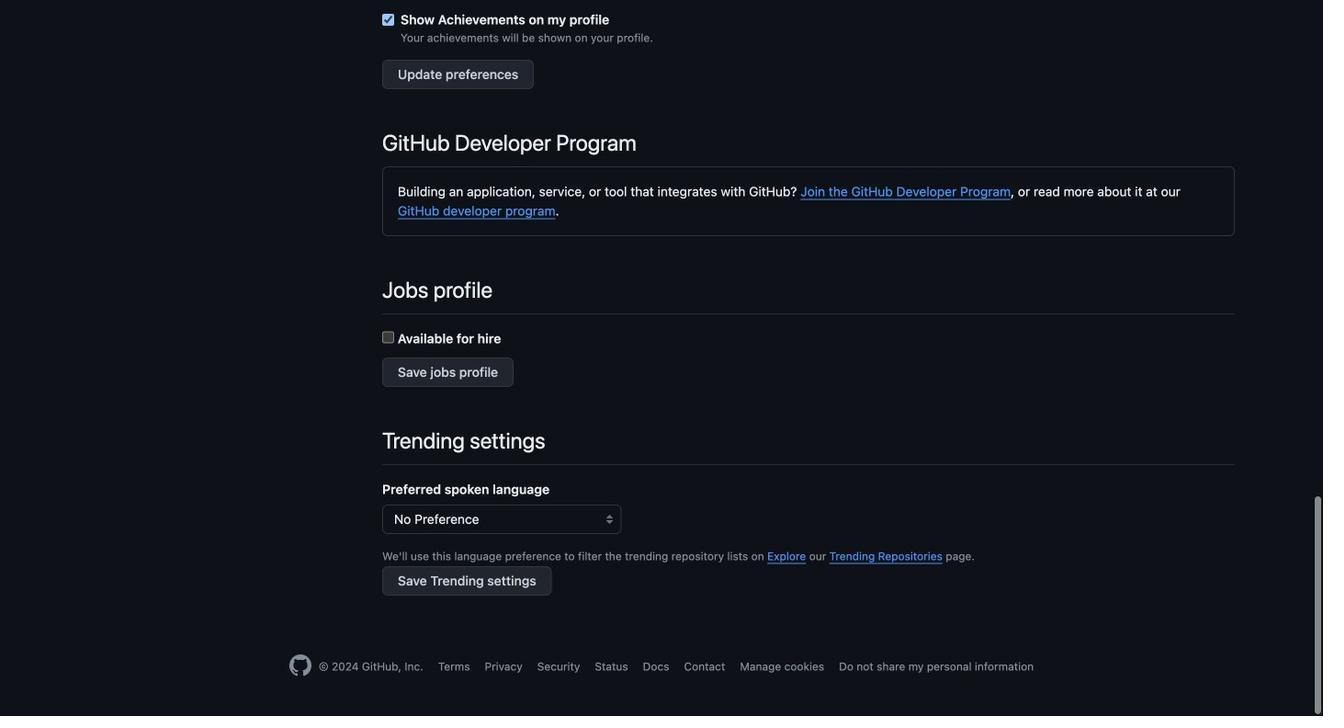 Task type: vqa. For each thing, say whether or not it's contained in the screenshot.
Homepage icon
yes



Task type: locate. For each thing, give the bounding box(es) containing it.
None submit
[[382, 566, 552, 596]]

None checkbox
[[382, 331, 394, 343]]

None checkbox
[[382, 14, 394, 26]]



Task type: describe. For each thing, give the bounding box(es) containing it.
homepage image
[[289, 654, 311, 676]]



